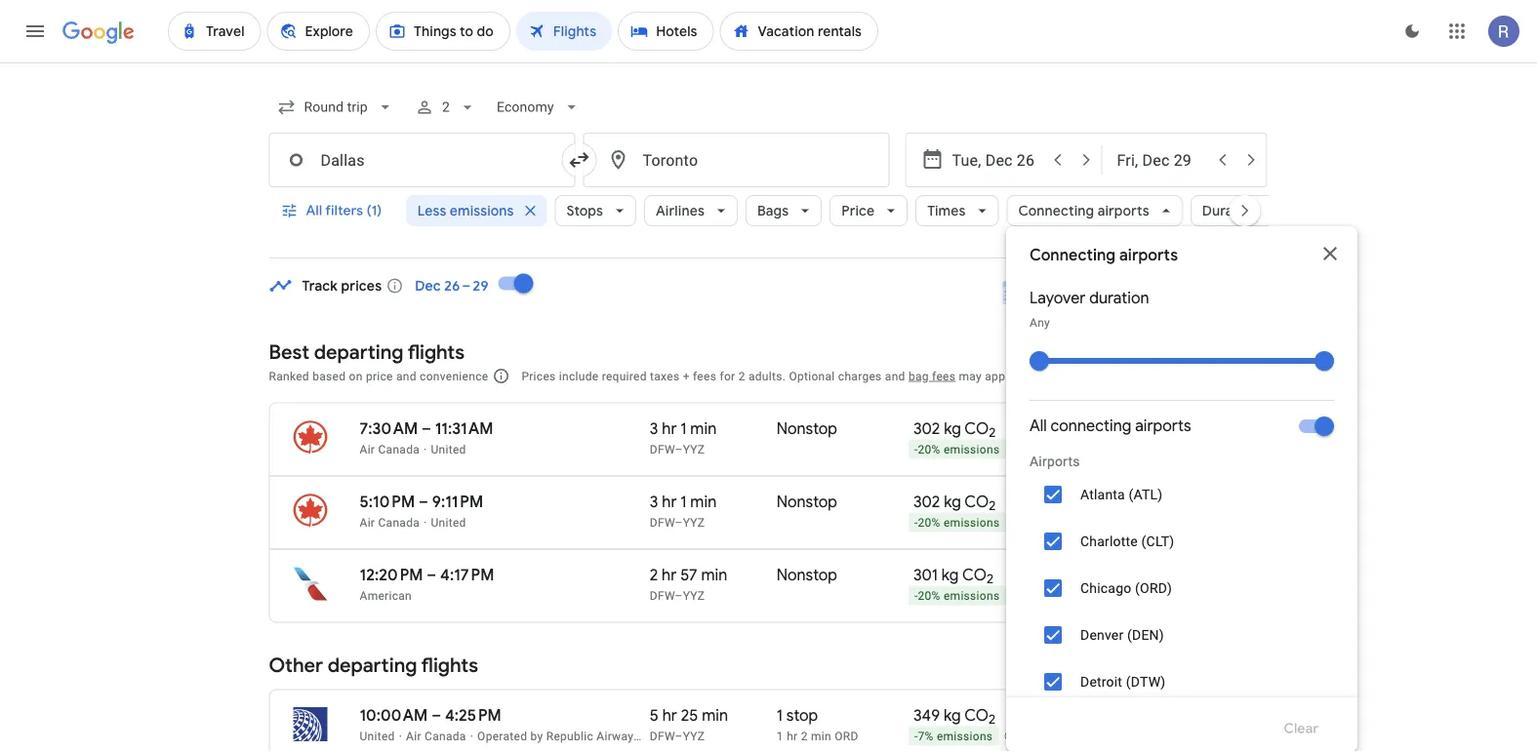 Task type: locate. For each thing, give the bounding box(es) containing it.
by
[[531, 730, 543, 743]]

20% down 301
[[918, 590, 941, 603]]

hr for 10:00 am – 4:25 pm
[[663, 706, 677, 726]]

loading results progress bar
[[0, 62, 1538, 66]]

3 hr 1 min dfw – yyz down +
[[650, 419, 717, 456]]

close dialog image
[[1319, 242, 1342, 266]]

and right price
[[396, 369, 417, 383]]

1 20% from the top
[[918, 443, 941, 457]]

dfw down total duration 2 hr 57 min. element
[[650, 589, 675, 603]]

2 nonstop flight. element from the top
[[777, 492, 838, 515]]

10:00 am
[[360, 706, 428, 726]]

bag fees button
[[909, 369, 956, 383]]

co up 301 kg co 2 -20% emissions
[[965, 492, 989, 512]]

emissions for 11:31 am
[[944, 443, 1000, 457]]

air canada down departure time: 5:10 pm. text field
[[360, 516, 420, 530]]

4 dfw from the top
[[650, 730, 675, 743]]

1 vertical spatial 20%
[[918, 517, 941, 530]]

3 up the 2 hr 57 min dfw – yyz
[[650, 492, 658, 512]]

yyz down 57
[[683, 589, 705, 603]]

1 for 1 stop flight. element
[[777, 730, 784, 743]]

- for 4:17 pm
[[915, 590, 918, 603]]

 image
[[470, 730, 474, 743]]

kg down may
[[944, 419, 961, 439]]

$1,206
[[1142, 419, 1189, 439], [1142, 492, 1189, 512]]

change appearance image
[[1389, 8, 1436, 55]]

kg inside 301 kg co 2 -20% emissions
[[942, 565, 959, 585]]

and
[[396, 369, 417, 383], [885, 369, 906, 383]]

for
[[720, 369, 735, 383]]

airports
[[1097, 202, 1149, 220], [1120, 246, 1178, 266], [1135, 416, 1192, 436]]

leaves dallas/fort worth international airport at 10:00 am on tuesday, december 26 and arrives at toronto pearson international airport at 4:25 pm on tuesday, december 26. element
[[360, 706, 502, 726]]

0 vertical spatial total duration 3 hr 1 min. element
[[650, 419, 777, 442]]

hr
[[662, 419, 677, 439], [662, 492, 677, 512], [662, 565, 677, 585], [663, 706, 677, 726], [787, 730, 798, 743]]

3 - from the top
[[915, 590, 918, 603]]

hr inside '5 hr 25 min dfw – yyz'
[[663, 706, 677, 726]]

kg for 11:31 am
[[944, 419, 961, 439]]

1 stop 1 hr 2 min ord
[[777, 706, 859, 743]]

leaves dallas/fort worth international airport at 12:20 pm on tuesday, december 26 and arrives at toronto pearson international airport at 4:17 pm on tuesday, december 26. element
[[360, 565, 494, 585]]

layover (1 of 1) is a 1 hr 2 min layover at o'hare international airport in chicago. element
[[777, 729, 904, 744]]

track prices
[[302, 277, 382, 295]]

connecting airports
[[1018, 202, 1149, 220], [1030, 246, 1178, 266]]

min inside '5 hr 25 min dfw – yyz'
[[702, 706, 728, 726]]

20% down bag fees button
[[918, 443, 941, 457]]

air for 5:10 pm
[[360, 516, 375, 530]]

20% inside 301 kg co 2 -20% emissions
[[918, 590, 941, 603]]

1 1206 us dollars text field from the top
[[1142, 419, 1189, 439]]

1 horizontal spatial and
[[885, 369, 906, 383]]

leaves dallas/fort worth international airport at 7:30 am on tuesday, december 26 and arrives at toronto pearson international airport at 11:31 am on tuesday, december 26. element
[[360, 419, 493, 439]]

3 nonstop from the top
[[777, 565, 838, 585]]

(dtw)
[[1126, 674, 1166, 690]]

all left filters
[[306, 202, 322, 220]]

20% for $1,206
[[918, 443, 941, 457]]

0 vertical spatial 302 kg co 2 -20% emissions
[[914, 419, 1000, 457]]

adults.
[[749, 369, 786, 383]]

airlines
[[655, 202, 704, 220]]

1206 US dollars text field
[[1142, 419, 1189, 439], [1142, 492, 1189, 512]]

dfw down 5
[[650, 730, 675, 743]]

2 vertical spatial nonstop flight. element
[[777, 565, 838, 588]]

other
[[269, 654, 323, 678]]

total duration 2 hr 57 min. element
[[650, 565, 777, 588]]

date grid button
[[989, 274, 1115, 309]]

connecting up date grid
[[1030, 246, 1116, 266]]

all inside button
[[306, 202, 322, 220]]

nonstop flight. element
[[777, 419, 838, 442], [777, 492, 838, 515], [777, 565, 838, 588]]

Departure time: 12:20 PM. text field
[[360, 565, 423, 585]]

2 total duration 3 hr 1 min. element from the top
[[650, 492, 777, 515]]

1 horizontal spatial fees
[[932, 369, 956, 383]]

- down 301
[[915, 590, 918, 603]]

- down bag
[[915, 443, 918, 457]]

all for all filters (1)
[[306, 202, 322, 220]]

1 vertical spatial nonstop
[[777, 492, 838, 512]]

united
[[431, 443, 466, 456], [431, 516, 466, 530], [360, 730, 395, 743], [670, 730, 705, 743]]

round
[[1136, 590, 1168, 604]]

1 vertical spatial nonstop flight. element
[[777, 492, 838, 515]]

None search field
[[269, 84, 1358, 753]]

flights for best departing flights
[[408, 340, 465, 365]]

duration
[[1090, 288, 1149, 308]]

only
[[1281, 674, 1311, 691]]

nonstop flight. element for 7:30 am – 11:31 am
[[777, 419, 838, 442]]

grid
[[1073, 283, 1099, 301]]

departing up departure time: 10:00 am. text field
[[328, 654, 417, 678]]

1 - from the top
[[915, 443, 918, 457]]

co up -7% emissions
[[965, 706, 989, 726]]

1 vertical spatial air
[[360, 516, 375, 530]]

0 vertical spatial departing
[[314, 340, 404, 365]]

best
[[269, 340, 310, 365]]

– inside 12:20 pm – 4:17 pm american
[[427, 565, 437, 585]]

hr left 57
[[662, 565, 677, 585]]

track
[[302, 277, 338, 295]]

-
[[915, 443, 918, 457], [915, 517, 918, 530], [915, 590, 918, 603], [915, 730, 918, 744]]

1284 US dollars text field
[[1143, 565, 1189, 585]]

yyz for 9:11 pm
[[683, 516, 705, 530]]

departing up on
[[314, 340, 404, 365]]

1 vertical spatial connecting airports
[[1030, 246, 1178, 266]]

charlotte (clt)
[[1081, 533, 1175, 550]]

connecting down departure text field
[[1018, 202, 1094, 220]]

airlines button
[[644, 187, 737, 234]]

co right 301
[[962, 565, 987, 585]]

2 dfw from the top
[[650, 516, 675, 530]]

302 kg co 2 -20% emissions up 301
[[914, 492, 1000, 530]]

kg up -7% emissions
[[944, 706, 961, 726]]

fees right bag
[[932, 369, 956, 383]]

yyz for 11:31 am
[[683, 443, 705, 456]]

1 vertical spatial canada
[[378, 516, 420, 530]]

2 vertical spatial nonstop
[[777, 565, 838, 585]]

2 vertical spatial 20%
[[918, 590, 941, 603]]

3 dfw from the top
[[650, 589, 675, 603]]

detroit (dtw)
[[1081, 674, 1166, 690]]

1 yyz from the top
[[683, 443, 705, 456]]

air
[[360, 443, 375, 456], [360, 516, 375, 530], [406, 730, 422, 743]]

20% up 301
[[918, 517, 941, 530]]

(1)
[[367, 202, 382, 220]]

3 down taxes
[[650, 419, 658, 439]]

302 for 11:31 am
[[914, 419, 940, 439]]

flights
[[408, 340, 465, 365], [421, 654, 478, 678]]

emissions
[[449, 202, 514, 220], [944, 443, 1000, 457], [944, 517, 1000, 530], [944, 590, 1000, 603], [937, 730, 993, 744]]

0 vertical spatial connecting
[[1018, 202, 1094, 220]]

2 302 kg co 2 -20% emissions from the top
[[914, 492, 1000, 530]]

co down may
[[965, 419, 989, 439]]

0 vertical spatial 3
[[650, 419, 658, 439]]

1 and from the left
[[396, 369, 417, 383]]

canada down 7:30 am
[[378, 443, 420, 456]]

2 1206 us dollars text field from the top
[[1142, 492, 1189, 512]]

302 up 301
[[914, 492, 940, 512]]

connecting inside popup button
[[1018, 202, 1094, 220]]

co inside 301 kg co 2 -20% emissions
[[962, 565, 987, 585]]

total duration 3 hr 1 min. element down for
[[650, 419, 777, 442]]

yyz
[[683, 443, 705, 456], [683, 516, 705, 530], [683, 589, 705, 603], [683, 730, 705, 743]]

3 nonstop flight. element from the top
[[777, 565, 838, 588]]

3 for 9:11 pm
[[650, 492, 658, 512]]

0 vertical spatial nonstop flight. element
[[777, 419, 838, 442]]

min inside the 1 stop 1 hr 2 min ord
[[811, 730, 832, 743]]

$1,206 for first 1206 us dollars text field from the top of the page
[[1142, 419, 1189, 439]]

detroit
[[1081, 674, 1123, 690]]

min inside the 2 hr 57 min dfw – yyz
[[701, 565, 728, 585]]

airports down return text field
[[1097, 202, 1149, 220]]

– left 9:11 pm
[[419, 492, 428, 512]]

None text field
[[269, 133, 575, 187]]

2 inside the 1 stop 1 hr 2 min ord
[[801, 730, 808, 743]]

hr inside the 1 stop 1 hr 2 min ord
[[787, 730, 798, 743]]

departing
[[314, 340, 404, 365], [328, 654, 417, 678]]

layover
[[1030, 288, 1086, 308]]

2
[[442, 99, 450, 115], [739, 369, 746, 383], [989, 425, 996, 441], [989, 498, 996, 515], [650, 565, 658, 585], [987, 571, 994, 588], [989, 712, 996, 728], [801, 730, 808, 743]]

duration
[[1202, 202, 1258, 220]]

united down 11:31 am
[[431, 443, 466, 456]]

min
[[690, 419, 717, 439], [690, 492, 717, 512], [701, 565, 728, 585], [702, 706, 728, 726], [811, 730, 832, 743]]

ranked based on price and convenience
[[269, 369, 488, 383]]

min for 9:11 pm
[[690, 492, 717, 512]]

best departing flights
[[269, 340, 465, 365]]

3
[[650, 419, 658, 439], [650, 492, 658, 512]]

1 nonstop from the top
[[777, 419, 838, 439]]

yyz inside '5 hr 25 min dfw – yyz'
[[683, 730, 705, 743]]

0 vertical spatial nonstop
[[777, 419, 838, 439]]

connecting
[[1018, 202, 1094, 220], [1030, 246, 1116, 266]]

co for 4:17 pm
[[962, 565, 987, 585]]

hr for 5:10 pm – 9:11 pm
[[662, 492, 677, 512]]

hr inside the 2 hr 57 min dfw – yyz
[[662, 565, 677, 585]]

11:31 am
[[435, 419, 493, 439]]

3 hr 1 min dfw – yyz up 57
[[650, 492, 717, 530]]

$1,206 up (clt) at right bottom
[[1142, 492, 1189, 512]]

0 vertical spatial 1206 us dollars text field
[[1142, 419, 1189, 439]]

0 vertical spatial flights
[[408, 340, 465, 365]]

3 hr 1 min dfw – yyz
[[650, 419, 717, 456], [650, 492, 717, 530]]

1 vertical spatial 3
[[650, 492, 658, 512]]

express
[[708, 730, 752, 743]]

hr right 5
[[663, 706, 677, 726]]

hr down taxes
[[662, 419, 677, 439]]

prices
[[341, 277, 382, 295]]

0 vertical spatial air
[[360, 443, 375, 456]]

kg up 301 kg co 2 -20% emissions
[[944, 492, 961, 512]]

1 vertical spatial departing
[[328, 654, 417, 678]]

20%
[[918, 443, 941, 457], [918, 517, 941, 530], [918, 590, 941, 603]]

air down 7:30 am
[[360, 443, 375, 456]]

- inside 301 kg co 2 -20% emissions
[[915, 590, 918, 603]]

– inside the 2 hr 57 min dfw – yyz
[[675, 589, 683, 603]]

emissions inside 301 kg co 2 -20% emissions
[[944, 590, 1000, 603]]

yyz down 25
[[683, 730, 705, 743]]

302 kg co 2 -20% emissions
[[914, 419, 1000, 457], [914, 492, 1000, 530]]

1 vertical spatial total duration 3 hr 1 min. element
[[650, 492, 777, 515]]

canada down leaves dallas/fort worth international airport at 10:00 am on tuesday, december 26 and arrives at toronto pearson international airport at 4:25 pm on tuesday, december 26. element
[[425, 730, 466, 743]]

hr down 1 stop flight. element
[[787, 730, 798, 743]]

sort by: button
[[1179, 358, 1269, 393]]

– down +
[[675, 443, 683, 456]]

dfw up the 2 hr 57 min dfw – yyz
[[650, 516, 675, 530]]

10:00 am – 4:25 pm
[[360, 706, 502, 726]]

0 horizontal spatial fees
[[693, 369, 717, 383]]

2 inside the 2 hr 57 min dfw – yyz
[[650, 565, 658, 585]]

1 dfw from the top
[[650, 443, 675, 456]]

dfw inside '5 hr 25 min dfw – yyz'
[[650, 730, 675, 743]]

convenience
[[420, 369, 488, 383]]

4 yyz from the top
[[683, 730, 705, 743]]

1 down 1 stop flight. element
[[777, 730, 784, 743]]

301
[[914, 565, 938, 585]]

departing for other
[[328, 654, 417, 678]]

2 - from the top
[[915, 517, 918, 530]]

air down leaves dallas/fort worth international airport at 10:00 am on tuesday, december 26 and arrives at toronto pearson international airport at 4:25 pm on tuesday, december 26. element
[[406, 730, 422, 743]]

1 3 from the top
[[650, 419, 658, 439]]

total duration 3 hr 1 min. element up total duration 2 hr 57 min. element
[[650, 492, 777, 515]]

yyz down +
[[683, 443, 705, 456]]

None text field
[[583, 133, 890, 187]]

302 down bag fees button
[[914, 419, 940, 439]]

302 kg co 2 -20% emissions for 11:31 am
[[914, 419, 1000, 457]]

dfw for 11:31 am
[[650, 443, 675, 456]]

0 vertical spatial 3 hr 1 min dfw – yyz
[[650, 419, 717, 456]]

and left bag
[[885, 369, 906, 383]]

0 vertical spatial all
[[306, 202, 322, 220]]

$1,284
[[1143, 565, 1189, 585]]

less emissions button
[[405, 187, 547, 234]]

layover duration any
[[1030, 288, 1149, 330]]

302 kg co 2 -20% emissions for 9:11 pm
[[914, 492, 1000, 530]]

1 vertical spatial 1206 us dollars text field
[[1142, 492, 1189, 512]]

dfw
[[650, 443, 675, 456], [650, 516, 675, 530], [650, 589, 675, 603], [650, 730, 675, 743]]

price button
[[829, 187, 907, 234]]

1 3 hr 1 min dfw – yyz from the top
[[650, 419, 717, 456]]

3 yyz from the top
[[683, 589, 705, 603]]

1 vertical spatial air canada
[[360, 516, 420, 530]]

sort by:
[[1187, 367, 1237, 385]]

(ord)
[[1135, 580, 1173, 596]]

0 vertical spatial air canada
[[360, 443, 420, 456]]

flights up convenience
[[408, 340, 465, 365]]

Departure text field
[[952, 134, 1042, 186]]

air down departure time: 5:10 pm. text field
[[360, 516, 375, 530]]

nonstop
[[777, 419, 838, 439], [777, 492, 838, 512], [777, 565, 838, 585]]

- up 301
[[915, 517, 918, 530]]

air canada down leaves dallas/fort worth international airport at 10:00 am on tuesday, december 26 and arrives at toronto pearson international airport at 4:25 pm on tuesday, december 26. element
[[406, 730, 466, 743]]

1 total duration 3 hr 1 min. element from the top
[[650, 419, 777, 442]]

trip
[[1171, 590, 1189, 604]]

none search field containing connecting airports
[[269, 84, 1358, 753]]

1 stop flight. element
[[777, 706, 818, 729]]

stops button
[[555, 187, 636, 234]]

302
[[914, 419, 940, 439], [914, 492, 940, 512]]

0 vertical spatial connecting airports
[[1018, 202, 1149, 220]]

0 vertical spatial airports
[[1097, 202, 1149, 220]]

passenger assistance button
[[1021, 369, 1141, 383]]

dfw down taxes
[[650, 443, 675, 456]]

1206 us dollars text field up (clt) at right bottom
[[1142, 492, 1189, 512]]

$1,206 down sort
[[1142, 419, 1189, 439]]

1 left stop
[[777, 706, 783, 726]]

1 vertical spatial 3 hr 1 min dfw – yyz
[[650, 492, 717, 530]]

2 3 hr 1 min dfw – yyz from the top
[[650, 492, 717, 530]]

1 302 from the top
[[914, 419, 940, 439]]

1 vertical spatial 302
[[914, 492, 940, 512]]

learn more about tracked prices image
[[386, 277, 403, 295]]

min for 4:25 pm
[[702, 706, 728, 726]]

connecting airports button
[[1006, 187, 1182, 234]]

total duration 3 hr 1 min. element
[[650, 419, 777, 442], [650, 492, 777, 515]]

air canada down 7:30 am
[[360, 443, 420, 456]]

airports down sort
[[1135, 416, 1192, 436]]

2 $1,206 from the top
[[1142, 492, 1189, 512]]

canada for 5:10 pm
[[378, 516, 420, 530]]

canada for 7:30 am
[[378, 443, 420, 456]]

1 down +
[[681, 419, 687, 439]]

– left arrival time: 4:17 pm. text box
[[427, 565, 437, 585]]

3 hr 1 min dfw – yyz for 11:31 am
[[650, 419, 717, 456]]

find the best price region
[[269, 260, 1269, 325]]

– down 57
[[675, 589, 683, 603]]

airports up duration
[[1120, 246, 1178, 266]]

1 $1,206 from the top
[[1142, 419, 1189, 439]]

all connecting airports
[[1030, 416, 1192, 436]]

2 20% from the top
[[918, 517, 941, 530]]

Departure time: 10:00 AM. text field
[[360, 706, 428, 726]]

1 up 57
[[681, 492, 687, 512]]

1 vertical spatial all
[[1030, 416, 1047, 436]]

+
[[683, 369, 690, 383]]

0 vertical spatial 20%
[[918, 443, 941, 457]]

2 nonstop from the top
[[777, 492, 838, 512]]

– down 25
[[675, 730, 683, 743]]

1 horizontal spatial all
[[1030, 416, 1047, 436]]

None field
[[269, 90, 403, 125], [489, 90, 589, 125], [269, 90, 403, 125], [489, 90, 589, 125]]

times button
[[915, 187, 999, 234]]

1 302 kg co 2 -20% emissions from the top
[[914, 419, 1000, 457]]

302 kg co 2 -20% emissions down may
[[914, 419, 1000, 457]]

1 vertical spatial $1,206
[[1142, 492, 1189, 512]]

fees right +
[[693, 369, 717, 383]]

0 vertical spatial $1,206
[[1142, 419, 1189, 439]]

stops
[[566, 202, 603, 220]]

2 yyz from the top
[[683, 516, 705, 530]]

349
[[914, 706, 940, 726]]

hr up the 2 hr 57 min dfw – yyz
[[662, 492, 677, 512]]

0 vertical spatial canada
[[378, 443, 420, 456]]

Arrival time: 4:17 PM. text field
[[440, 565, 494, 585]]

0 horizontal spatial and
[[396, 369, 417, 383]]

2 302 from the top
[[914, 492, 940, 512]]

emissions for 4:17 pm
[[944, 590, 1000, 603]]

nonstop for 9:11 pm
[[777, 492, 838, 512]]

- down 349
[[915, 730, 918, 744]]

3 20% from the top
[[918, 590, 941, 603]]

kg right 301
[[942, 565, 959, 585]]

2 3 from the top
[[650, 492, 658, 512]]

yyz up 57
[[683, 516, 705, 530]]

all up airports
[[1030, 416, 1047, 436]]

1 vertical spatial 302 kg co 2 -20% emissions
[[914, 492, 1000, 530]]

 image
[[399, 730, 402, 743]]

1 vertical spatial flights
[[421, 654, 478, 678]]

1 nonstop flight. element from the top
[[777, 419, 838, 442]]

0 horizontal spatial all
[[306, 202, 322, 220]]

price
[[841, 202, 874, 220]]

1206 us dollars text field down sort
[[1142, 419, 1189, 439]]

1 for the total duration 3 hr 1 min. element corresponding to 9:11 pm
[[681, 492, 687, 512]]

flights up leaves dallas/fort worth international airport at 10:00 am on tuesday, december 26 and arrives at toronto pearson international airport at 4:25 pm on tuesday, december 26. element
[[421, 654, 478, 678]]

main content
[[269, 260, 1269, 753]]

air canada
[[360, 443, 420, 456], [360, 516, 420, 530], [406, 730, 466, 743]]

canada down departure time: 5:10 pm. text field
[[378, 516, 420, 530]]

7:30 am
[[360, 419, 418, 439]]

price
[[366, 369, 393, 383]]

0 vertical spatial 302
[[914, 419, 940, 439]]



Task type: vqa. For each thing, say whether or not it's contained in the screenshot.
third Nonstop
yes



Task type: describe. For each thing, give the bounding box(es) containing it.
2 vertical spatial air
[[406, 730, 422, 743]]

kg inside the 349 kg co 2
[[944, 706, 961, 726]]

9:11 pm
[[432, 492, 483, 512]]

bags button
[[745, 187, 822, 234]]

total duration 5 hr 25 min. element
[[650, 706, 777, 729]]

charges
[[838, 369, 882, 383]]

connecting airports inside popup button
[[1018, 202, 1149, 220]]

chicago
[[1081, 580, 1132, 596]]

4 - from the top
[[915, 730, 918, 744]]

denver
[[1081, 627, 1124, 643]]

Departure time: 5:10 PM. text field
[[360, 492, 415, 512]]

any
[[1030, 316, 1050, 330]]

stop
[[787, 706, 818, 726]]

– right 7:30 am
[[422, 419, 431, 439]]

$1,284 round trip
[[1136, 565, 1189, 604]]

american
[[360, 589, 412, 603]]

bag
[[909, 369, 929, 383]]

3 for 11:31 am
[[650, 419, 658, 439]]

min for 11:31 am
[[690, 419, 717, 439]]

Departure time: 7:30 AM. text field
[[360, 419, 418, 439]]

301 kg co 2 -20% emissions
[[914, 565, 1000, 603]]

2 button
[[407, 84, 485, 131]]

dec
[[415, 277, 441, 295]]

operated
[[477, 730, 527, 743]]

-7% emissions
[[915, 730, 993, 744]]

– inside '5 hr 25 min dfw – yyz'
[[675, 730, 683, 743]]

all for all connecting airports
[[1030, 416, 1047, 436]]

co for 11:31 am
[[965, 419, 989, 439]]

air canada for 7:30 am
[[360, 443, 420, 456]]

prices
[[522, 369, 556, 383]]

nonstop flight. element for 5:10 pm – 9:11 pm
[[777, 492, 838, 515]]

dfw for 4:25 pm
[[650, 730, 675, 743]]

(clt)
[[1142, 533, 1175, 550]]

5:10 pm
[[360, 492, 415, 512]]

total duration 3 hr 1 min. element for 9:11 pm
[[650, 492, 777, 515]]

less emissions
[[417, 202, 514, 220]]

taxes
[[650, 369, 680, 383]]

25
[[681, 706, 698, 726]]

learn more about ranking image
[[492, 368, 510, 385]]

Arrival time: 4:25 PM. text field
[[445, 706, 502, 726]]

main menu image
[[23, 20, 47, 43]]

may
[[959, 369, 982, 383]]

Arrival time: 9:11 PM. text field
[[432, 492, 483, 512]]

– up 57
[[675, 516, 683, 530]]

total duration 3 hr 1 min. element for 11:31 am
[[650, 419, 777, 442]]

swap origin and destination. image
[[568, 148, 591, 172]]

atlanta (atl)
[[1081, 487, 1163, 503]]

12:20 pm – 4:17 pm american
[[360, 565, 494, 603]]

airways
[[597, 730, 640, 743]]

2 fees from the left
[[932, 369, 956, 383]]

Arrival time: 11:31 AM. text field
[[435, 419, 493, 439]]

air canada for 5:10 pm
[[360, 516, 420, 530]]

based
[[313, 369, 346, 383]]

flights for other departing flights
[[421, 654, 478, 678]]

2 vertical spatial airports
[[1135, 416, 1192, 436]]

required
[[602, 369, 647, 383]]

2 inside 301 kg co 2 -20% emissions
[[987, 571, 994, 588]]

departing for best
[[314, 340, 404, 365]]

times
[[927, 202, 965, 220]]

5 hr 25 min dfw – yyz
[[650, 706, 728, 743]]

emissions for 9:11 pm
[[944, 517, 1000, 530]]

2 inside the 349 kg co 2
[[989, 712, 996, 728]]

26 – 29
[[445, 277, 489, 295]]

air for 7:30 am
[[360, 443, 375, 456]]

ranked
[[269, 369, 309, 383]]

2 and from the left
[[885, 369, 906, 383]]

57
[[681, 565, 698, 585]]

united down departure time: 10:00 am. text field
[[360, 730, 395, 743]]

apply.
[[985, 369, 1017, 383]]

republic
[[546, 730, 594, 743]]

sort
[[1187, 367, 1214, 385]]

302 for 9:11 pm
[[914, 492, 940, 512]]

4:25 pm
[[445, 706, 502, 726]]

349 kg co 2
[[914, 706, 996, 728]]

date
[[1039, 283, 1070, 301]]

yyz inside the 2 hr 57 min dfw – yyz
[[683, 589, 705, 603]]

$1,206 for first 1206 us dollars text field from the bottom
[[1142, 492, 1189, 512]]

filters
[[325, 202, 363, 220]]

only button
[[1257, 659, 1334, 706]]

dfw for 9:11 pm
[[650, 516, 675, 530]]

kg for 4:17 pm
[[942, 565, 959, 585]]

(den)
[[1128, 627, 1164, 643]]

co for 9:11 pm
[[965, 492, 989, 512]]

united down 25
[[670, 730, 705, 743]]

7%
[[918, 730, 934, 744]]

prices include required taxes + fees for 2 adults. optional charges and bag fees may apply. passenger assistance
[[522, 369, 1141, 383]]

12:20 pm
[[360, 565, 423, 585]]

2 vertical spatial canada
[[425, 730, 466, 743]]

include
[[559, 369, 599, 383]]

hr for 7:30 am – 11:31 am
[[662, 419, 677, 439]]

next image
[[1222, 187, 1269, 234]]

4:17 pm
[[440, 565, 494, 585]]

all filters (1) button
[[269, 187, 398, 234]]

emissions inside popup button
[[449, 202, 514, 220]]

- for 9:11 pm
[[915, 517, 918, 530]]

airports inside popup button
[[1097, 202, 1149, 220]]

1 vertical spatial airports
[[1120, 246, 1178, 266]]

5
[[650, 706, 659, 726]]

20% for $1,284
[[918, 590, 941, 603]]

main content containing best departing flights
[[269, 260, 1269, 753]]

ord
[[835, 730, 859, 743]]

date grid
[[1039, 283, 1099, 301]]

3 hr 1 min dfw – yyz for 9:11 pm
[[650, 492, 717, 530]]

chicago (ord)
[[1081, 580, 1173, 596]]

2 vertical spatial air canada
[[406, 730, 466, 743]]

bags
[[757, 202, 788, 220]]

airports
[[1030, 453, 1080, 470]]

atlanta
[[1081, 487, 1125, 503]]

charlotte
[[1081, 533, 1138, 550]]

on
[[349, 369, 363, 383]]

2 hr 57 min dfw – yyz
[[650, 565, 728, 603]]

all filters (1)
[[306, 202, 382, 220]]

leaves dallas/fort worth international airport at 5:10 pm on tuesday, december 26 and arrives at toronto pearson international airport at 9:11 pm on tuesday, december 26. element
[[360, 492, 483, 512]]

operated by republic airways dba united express
[[477, 730, 752, 743]]

co inside the 349 kg co 2
[[965, 706, 989, 726]]

united down arrival time: 9:11 pm. text field
[[431, 516, 466, 530]]

1 fees from the left
[[693, 369, 717, 383]]

 image inside main content
[[470, 730, 474, 743]]

nonstop for 11:31 am
[[777, 419, 838, 439]]

optional
[[789, 369, 835, 383]]

passenger
[[1021, 369, 1078, 383]]

- for 11:31 am
[[915, 443, 918, 457]]

1 for the total duration 3 hr 1 min. element for 11:31 am
[[681, 419, 687, 439]]

dba
[[643, 730, 667, 743]]

yyz for 4:25 pm
[[683, 730, 705, 743]]

Return text field
[[1117, 134, 1207, 186]]

1 vertical spatial connecting
[[1030, 246, 1116, 266]]

dec 26 – 29
[[415, 277, 489, 295]]

other departing flights
[[269, 654, 478, 678]]

5:10 pm – 9:11 pm
[[360, 492, 483, 512]]

connecting
[[1051, 416, 1132, 436]]

(atl)
[[1129, 487, 1163, 503]]

– left 4:25 pm
[[432, 706, 441, 726]]

dfw inside the 2 hr 57 min dfw – yyz
[[650, 589, 675, 603]]

2 inside popup button
[[442, 99, 450, 115]]

kg for 9:11 pm
[[944, 492, 961, 512]]



